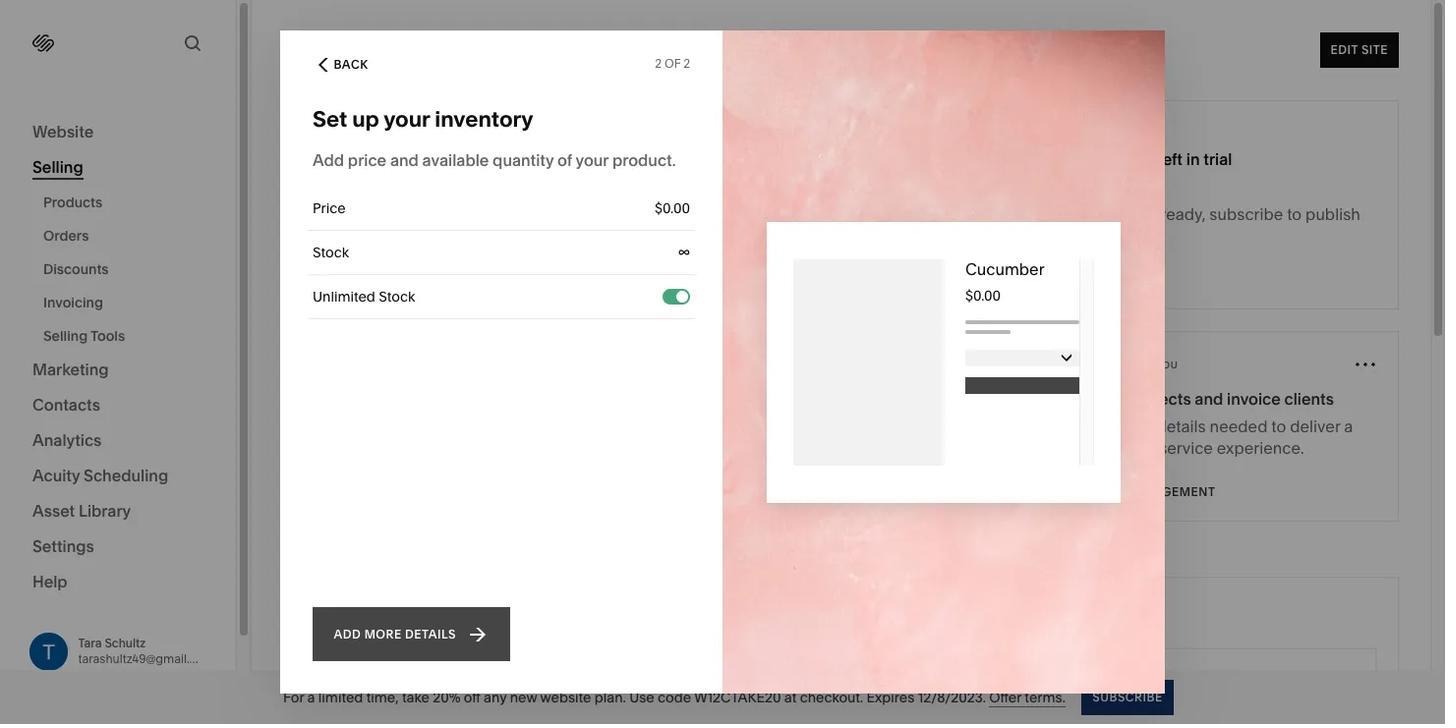 Task type: locate. For each thing, give the bounding box(es) containing it.
a right the for in the bottom left of the page
[[307, 689, 315, 707]]

0 horizontal spatial details
[[406, 627, 457, 642]]

paid.
[[460, 320, 488, 335]]

subscribe button down the site.
[[1064, 263, 1134, 298]]

service
[[1160, 439, 1213, 458]]

stock up way
[[379, 288, 415, 306]]

2 vertical spatial a
[[307, 689, 315, 707]]

subscribe down the site.
[[1064, 272, 1134, 287]]

of
[[665, 56, 681, 71]]

stock
[[313, 244, 349, 262], [379, 288, 415, 306]]

selling
[[283, 33, 372, 67], [32, 157, 83, 177], [43, 327, 88, 345]]

price
[[313, 200, 346, 217]]

manage projects and invoice clients manage the details needed to deliver a professional service experience.
[[1064, 389, 1353, 458]]

1 horizontal spatial and
[[1195, 389, 1224, 409]]

publish
[[1306, 205, 1361, 224]]

clients
[[1285, 389, 1334, 409]]

stock down price
[[313, 244, 349, 262]]

project management button
[[1064, 475, 1216, 510]]

2 of 2
[[655, 56, 690, 71]]

professional
[[1064, 439, 1156, 458]]

0 horizontal spatial and
[[390, 150, 419, 170]]

1 horizontal spatial 2
[[684, 56, 690, 71]]

products up orders
[[43, 194, 102, 211]]

days
[[1120, 149, 1155, 169]]

0 vertical spatial subscribe button
[[1064, 263, 1134, 298]]

tarashultz49@gmail.com
[[78, 652, 214, 667]]

website
[[540, 689, 591, 707]]

∞
[[678, 244, 690, 262]]

for a limited time, take 20% off any new website plan. use code w12ctake20 at checkout. expires 12/8/2023. offer terms.
[[283, 689, 1066, 707]]

off
[[464, 689, 480, 707]]

1 vertical spatial products
[[365, 214, 424, 232]]

offer
[[990, 689, 1022, 707]]

products right price
[[365, 214, 424, 232]]

0 vertical spatial selling
[[283, 33, 372, 67]]

you're
[[1111, 205, 1157, 224]]

0 horizontal spatial products
[[43, 194, 102, 211]]

1 vertical spatial selling
[[32, 157, 83, 177]]

and up needed
[[1195, 389, 1224, 409]]

set
[[313, 106, 347, 133], [311, 128, 345, 154]]

add for price
[[313, 150, 344, 170]]

time,
[[366, 689, 399, 707]]

selling link
[[32, 156, 204, 180]]

acuity
[[32, 466, 80, 486]]

to up experience.
[[1272, 417, 1287, 437]]

to inside when you're ready, subscribe to publish your site.
[[1287, 205, 1302, 224]]

up up price
[[352, 106, 379, 133]]

quantity
[[493, 150, 554, 170]]

0 vertical spatial manage
[[1064, 389, 1126, 409]]

for
[[1132, 359, 1153, 370]]

tara
[[78, 636, 102, 651]]

project
[[1064, 485, 1120, 500]]

trial
[[1204, 149, 1233, 169]]

your right of
[[576, 150, 609, 170]]

details down more ways to sell
[[406, 627, 457, 642]]

and right price
[[390, 150, 419, 170]]

marketing
[[32, 360, 109, 380]]

set down back button
[[313, 106, 347, 133]]

details up service in the right bottom of the page
[[1157, 417, 1206, 437]]

up
[[352, 106, 379, 133], [350, 128, 377, 154]]

site.
[[1101, 226, 1131, 246]]

0 vertical spatial stock
[[313, 244, 349, 262]]

product.
[[613, 150, 676, 170]]

0 vertical spatial a
[[391, 320, 398, 335]]

a inside "payments add a way to get paid."
[[391, 320, 398, 335]]

20%
[[433, 689, 461, 707]]

your inside when you're ready, subscribe to publish your site.
[[1064, 226, 1097, 246]]

add left price
[[313, 150, 344, 170]]

0 vertical spatial details
[[1157, 417, 1206, 437]]

a right deliver
[[1345, 417, 1353, 437]]

subscribe button
[[1064, 263, 1134, 298], [1082, 680, 1173, 715]]

set up your store
[[311, 128, 487, 154]]

subscribe right the terms.
[[1092, 690, 1162, 705]]

sell
[[449, 600, 485, 626]]

suggested
[[1064, 359, 1129, 370]]

manage down suggested
[[1064, 389, 1126, 409]]

settings link
[[32, 536, 204, 560]]

set left price
[[311, 128, 345, 154]]

website link
[[32, 121, 204, 145]]

to left the publish
[[1287, 205, 1302, 224]]

and inside manage projects and invoice clients manage the details needed to deliver a professional service experience.
[[1195, 389, 1224, 409]]

invoicing
[[43, 294, 103, 312]]

1 vertical spatial details
[[406, 627, 457, 642]]

more ways to sell
[[306, 600, 485, 626]]

and for available
[[390, 150, 419, 170]]

1 horizontal spatial a
[[391, 320, 398, 335]]

1 horizontal spatial products
[[365, 214, 424, 232]]

a left way
[[391, 320, 398, 335]]

0 horizontal spatial 2
[[655, 56, 662, 71]]

ready,
[[1161, 205, 1206, 224]]

set for set up your store
[[311, 128, 345, 154]]

1 horizontal spatial stock
[[379, 288, 415, 306]]

your
[[384, 106, 430, 133], [382, 128, 428, 154], [576, 150, 609, 170], [1064, 226, 1097, 246]]

1 horizontal spatial details
[[1157, 417, 1206, 437]]

0 vertical spatial subscribe
[[1064, 272, 1134, 287]]

1 vertical spatial stock
[[379, 288, 415, 306]]

terms.
[[1025, 689, 1066, 707]]

get
[[439, 320, 458, 335]]

site
[[1362, 42, 1388, 57]]

analytics
[[32, 431, 102, 450]]

1 2 from the left
[[655, 56, 662, 71]]

website
[[32, 122, 94, 142]]

products
[[43, 194, 102, 211], [365, 214, 424, 232]]

add inside button
[[334, 627, 362, 642]]

payments add a way to get paid.
[[365, 300, 488, 335]]

2 vertical spatial selling
[[43, 327, 88, 345]]

up down back button
[[350, 128, 377, 154]]

and
[[390, 150, 419, 170], [1195, 389, 1224, 409]]

1 vertical spatial add
[[365, 320, 388, 335]]

manage up professional
[[1064, 417, 1125, 437]]

your left store
[[382, 128, 428, 154]]

asset
[[32, 502, 75, 521]]

2 horizontal spatial a
[[1345, 417, 1353, 437]]

1 vertical spatial and
[[1195, 389, 1224, 409]]

more
[[306, 600, 361, 626]]

2 vertical spatial add
[[334, 627, 362, 642]]

up for set up your inventory
[[352, 106, 379, 133]]

1 vertical spatial a
[[1345, 417, 1353, 437]]

0 horizontal spatial stock
[[313, 244, 349, 262]]

0 vertical spatial and
[[390, 150, 419, 170]]

your down when
[[1064, 226, 1097, 246]]

to left the get
[[425, 320, 436, 335]]

2 left of
[[655, 56, 662, 71]]

new
[[510, 689, 537, 707]]

add down payments at left top
[[365, 320, 388, 335]]

1 vertical spatial manage
[[1064, 417, 1125, 437]]

back button
[[313, 41, 369, 95]]

needed
[[1210, 417, 1268, 437]]

0 vertical spatial add
[[313, 150, 344, 170]]

0 vertical spatial products
[[43, 194, 102, 211]]

2
[[655, 56, 662, 71], [684, 56, 690, 71]]

add more details button
[[313, 608, 511, 662]]

add down the more
[[334, 627, 362, 642]]

for
[[283, 689, 304, 707]]

the
[[1129, 417, 1153, 437]]

settings
[[32, 537, 94, 557]]

set up your inventory
[[313, 106, 534, 133]]

help
[[32, 572, 67, 592]]

w12ctake20
[[694, 689, 781, 707]]

2 right of
[[684, 56, 690, 71]]

subscribe button right the terms.
[[1082, 680, 1173, 715]]



Task type: describe. For each thing, give the bounding box(es) containing it.
marketing link
[[32, 359, 204, 383]]

details inside manage projects and invoice clients manage the details needed to deliver a professional service experience.
[[1157, 417, 1206, 437]]

2 2 from the left
[[684, 56, 690, 71]]

checkout.
[[800, 689, 864, 707]]

unlimited
[[313, 288, 375, 306]]

offer terms. link
[[990, 689, 1066, 708]]

available
[[422, 150, 489, 170]]

payments
[[365, 300, 430, 318]]

way
[[400, 320, 422, 335]]

subscribe
[[1210, 205, 1284, 224]]

in
[[1187, 149, 1200, 169]]

more
[[365, 627, 402, 642]]

back
[[334, 57, 369, 72]]

invoice
[[1227, 389, 1281, 409]]

at
[[785, 689, 797, 707]]

deliver
[[1290, 417, 1341, 437]]

ways
[[365, 600, 418, 626]]

set for set up your inventory
[[313, 106, 347, 133]]

unlimited stock
[[313, 288, 415, 306]]

of
[[558, 150, 572, 170]]

experience.
[[1217, 439, 1305, 458]]

edit
[[1331, 42, 1359, 57]]

add inside "payments add a way to get paid."
[[365, 320, 388, 335]]

expires
[[867, 689, 915, 707]]

Unlimited Stock checkbox
[[677, 291, 688, 302]]

$0.00
[[966, 287, 1001, 304]]

management
[[1124, 485, 1216, 500]]

contacts
[[32, 395, 100, 415]]

to inside manage projects and invoice clients manage the details needed to deliver a professional service experience.
[[1272, 417, 1287, 437]]

price
[[348, 150, 387, 170]]

add more details
[[334, 627, 457, 642]]

and for invoice
[[1195, 389, 1224, 409]]

selling tools link
[[43, 320, 214, 353]]

tara schultz tarashultz49@gmail.com
[[78, 636, 214, 667]]

orders link
[[43, 219, 214, 253]]

schultz
[[105, 636, 146, 651]]

take
[[402, 689, 430, 707]]

products button
[[311, 193, 993, 268]]

up for set up your store
[[350, 128, 377, 154]]

store
[[433, 128, 487, 154]]

selling tools
[[43, 327, 125, 345]]

discounts
[[43, 261, 109, 278]]

to left sell
[[423, 600, 445, 626]]

projects
[[1129, 389, 1191, 409]]

asset library link
[[32, 501, 204, 524]]

a inside manage projects and invoice clients manage the details needed to deliver a professional service experience.
[[1345, 417, 1353, 437]]

2 manage from the top
[[1064, 417, 1125, 437]]

when you're ready, subscribe to publish your site.
[[1064, 205, 1361, 246]]

project management
[[1064, 485, 1216, 500]]

tools
[[91, 327, 125, 345]]

inventory
[[435, 106, 534, 133]]

scheduling
[[84, 466, 168, 486]]

help link
[[32, 571, 67, 593]]

products link
[[43, 186, 214, 219]]

12/8/2023.
[[918, 689, 986, 707]]

0 horizontal spatial a
[[307, 689, 315, 707]]

0%
[[960, 144, 978, 158]]

products inside products link
[[43, 194, 102, 211]]

add for more
[[334, 627, 362, 642]]

1 vertical spatial subscribe
[[1092, 690, 1162, 705]]

code
[[658, 689, 691, 707]]

left
[[1159, 149, 1183, 169]]

edit site
[[1331, 42, 1388, 57]]

asset library
[[32, 502, 131, 521]]

cucumber
[[966, 259, 1045, 279]]

to inside "payments add a way to get paid."
[[425, 320, 436, 335]]

when
[[1064, 205, 1108, 224]]

Price text field
[[456, 187, 690, 230]]

use
[[629, 689, 655, 707]]

products inside products button
[[365, 214, 424, 232]]

acuity scheduling
[[32, 466, 168, 486]]

library
[[79, 502, 131, 521]]

1 manage from the top
[[1064, 389, 1126, 409]]

you
[[1156, 359, 1179, 370]]

invoicing link
[[43, 286, 214, 320]]

discounts link
[[43, 253, 214, 286]]

your up price
[[384, 106, 430, 133]]

acuity scheduling link
[[32, 465, 204, 489]]

details inside button
[[406, 627, 457, 642]]

cucumber $0.00
[[966, 259, 1045, 304]]

suggested for you
[[1064, 359, 1179, 370]]

any
[[484, 689, 507, 707]]

1 vertical spatial subscribe button
[[1082, 680, 1173, 715]]



Task type: vqa. For each thing, say whether or not it's contained in the screenshot.
fourth 0% mo/mo from the right
no



